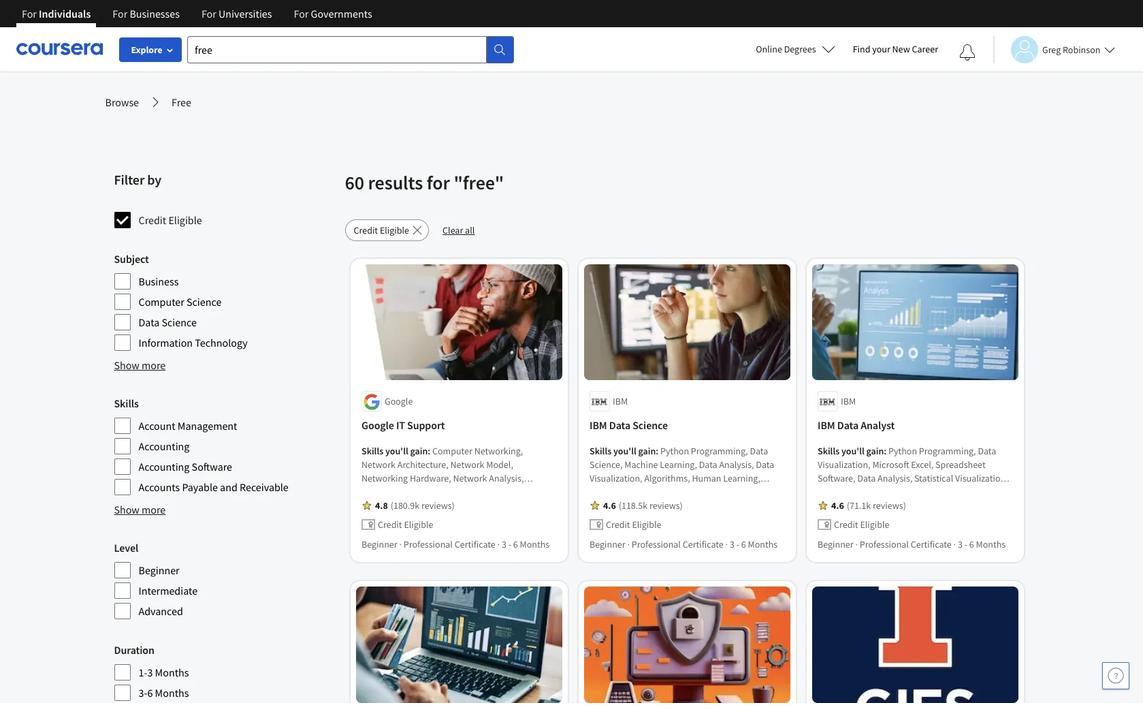 Task type: locate. For each thing, give the bounding box(es) containing it.
gain down the analyst
[[867, 445, 884, 457]]

2 gain from the left
[[638, 445, 656, 457]]

management
[[178, 419, 237, 433]]

gain down the ibm data science
[[638, 445, 656, 457]]

: for google it support
[[428, 445, 430, 457]]

you'll down the ibm data science
[[613, 445, 636, 457]]

1 certificate from the left
[[455, 538, 495, 551]]

professional
[[403, 538, 453, 551], [632, 538, 681, 551], [860, 538, 909, 551]]

skills
[[114, 396, 139, 410], [361, 445, 383, 457], [590, 445, 612, 457], [818, 445, 840, 457]]

2 professional from the left
[[632, 538, 681, 551]]

0 horizontal spatial gain
[[410, 445, 428, 457]]

show more button down information
[[114, 357, 166, 373]]

for left businesses
[[113, 7, 128, 20]]

professional down 4.6 (71.1k reviews)
[[860, 538, 909, 551]]

professional for google it support
[[403, 538, 453, 551]]

science
[[187, 295, 222, 309], [162, 315, 197, 329], [633, 419, 668, 432]]

eligible down 4.6 (118.5k reviews)
[[632, 519, 662, 531]]

for for businesses
[[113, 7, 128, 20]]

2 horizontal spatial you'll
[[842, 445, 865, 457]]

beginner down (71.1k
[[818, 538, 854, 551]]

:
[[428, 445, 430, 457], [656, 445, 659, 457], [884, 445, 887, 457]]

- for ibm data analyst
[[965, 538, 968, 551]]

beginner · professional certificate · 3 - 6 months down 4.8 (180.9k reviews)
[[361, 538, 550, 551]]

eligible down results
[[380, 224, 409, 236]]

2 horizontal spatial reviews)
[[873, 500, 906, 512]]

certificate for ibm data science
[[683, 538, 724, 551]]

google for google
[[385, 395, 413, 408]]

beginner down '4.8'
[[361, 538, 397, 551]]

beginner · professional certificate · 3 - 6 months down 4.6 (71.1k reviews)
[[818, 538, 1006, 551]]

2 horizontal spatial skills you'll gain :
[[818, 445, 889, 457]]

duration
[[114, 643, 155, 657]]

0 horizontal spatial beginner · professional certificate · 3 - 6 months
[[361, 538, 550, 551]]

3
[[502, 538, 506, 551], [730, 538, 735, 551], [958, 538, 963, 551], [147, 666, 153, 679]]

show more button for information
[[114, 357, 166, 373]]

60
[[345, 170, 364, 195]]

(118.5k
[[619, 500, 648, 512]]

it
[[396, 419, 405, 432]]

1 horizontal spatial gain
[[638, 445, 656, 457]]

4.6 left (71.1k
[[831, 500, 844, 512]]

0 horizontal spatial reviews)
[[421, 500, 455, 512]]

show up level
[[114, 503, 140, 516]]

1 horizontal spatial skills you'll gain :
[[590, 445, 660, 457]]

eligible down 4.8 (180.9k reviews)
[[404, 519, 433, 531]]

credit eligible
[[139, 213, 202, 227], [354, 224, 409, 236], [378, 519, 433, 531], [606, 519, 662, 531], [834, 519, 890, 531]]

show more button
[[114, 357, 166, 373], [114, 501, 166, 518]]

degrees
[[785, 43, 817, 55]]

credit eligible for ibm data science
[[606, 519, 662, 531]]

all
[[465, 224, 475, 236]]

clear
[[443, 224, 463, 236]]

more down information
[[142, 358, 166, 372]]

more
[[142, 358, 166, 372], [142, 503, 166, 516]]

data for ibm data analyst
[[837, 419, 859, 432]]

1 show more from the top
[[114, 358, 166, 372]]

4.6 for ibm data analyst
[[831, 500, 844, 512]]

credit down (71.1k
[[834, 519, 858, 531]]

skills down the ibm data science
[[590, 445, 612, 457]]

skills you'll gain : for support
[[361, 445, 432, 457]]

0 horizontal spatial 4.6
[[603, 500, 616, 512]]

for governments
[[294, 7, 372, 20]]

professional for ibm data analyst
[[860, 538, 909, 551]]

skills you'll gain : down it
[[361, 445, 432, 457]]

3 beginner · professional certificate · 3 - 6 months from the left
[[818, 538, 1006, 551]]

1 horizontal spatial reviews)
[[650, 500, 683, 512]]

1 skills you'll gain : from the left
[[361, 445, 432, 457]]

duration group
[[114, 642, 337, 703]]

1 accounting from the top
[[139, 439, 190, 453]]

more for accounts payable and receivable
[[142, 503, 166, 516]]

credit eligible inside 'credit eligible' button
[[354, 224, 409, 236]]

universities
[[219, 7, 272, 20]]

level
[[114, 541, 138, 555]]

1 show more button from the top
[[114, 357, 166, 373]]

certificate
[[455, 538, 495, 551], [683, 538, 724, 551], [911, 538, 952, 551]]

1 beginner · professional certificate · 3 - 6 months from the left
[[361, 538, 550, 551]]

gain for analyst
[[867, 445, 884, 457]]

for left "individuals"
[[22, 7, 37, 20]]

0 vertical spatial google
[[385, 395, 413, 408]]

2 show from the top
[[114, 503, 140, 516]]

3 you'll from the left
[[842, 445, 865, 457]]

data inside 'link'
[[609, 419, 631, 432]]

0 horizontal spatial :
[[428, 445, 430, 457]]

google
[[385, 395, 413, 408], [361, 419, 394, 432]]

credit
[[139, 213, 166, 227], [354, 224, 378, 236], [378, 519, 402, 531], [606, 519, 630, 531], [834, 519, 858, 531]]

credit for ibm data analyst
[[834, 519, 858, 531]]

credit eligible for ibm data analyst
[[834, 519, 890, 531]]

account management
[[139, 419, 237, 433]]

2 more from the top
[[142, 503, 166, 516]]

credit down '4.8'
[[378, 519, 402, 531]]

2 horizontal spatial certificate
[[911, 538, 952, 551]]

1 horizontal spatial you'll
[[613, 445, 636, 457]]

None search field
[[187, 36, 514, 63]]

professional down 4.8 (180.9k reviews)
[[403, 538, 453, 551]]

skills down google it support
[[361, 445, 383, 457]]

credit down '(118.5k'
[[606, 519, 630, 531]]

online degrees button
[[745, 34, 847, 64]]

computer
[[139, 295, 184, 309]]

beginner up intermediate
[[139, 563, 180, 577]]

browse
[[105, 95, 139, 109]]

show down information
[[114, 358, 140, 372]]

skills you'll gain : down the ibm data science
[[590, 445, 660, 457]]

credit eligible down results
[[354, 224, 409, 236]]

0 vertical spatial science
[[187, 295, 222, 309]]

beginner · professional certificate · 3 - 6 months
[[361, 538, 550, 551], [590, 538, 778, 551], [818, 538, 1006, 551]]

1 vertical spatial show
[[114, 503, 140, 516]]

reviews) right '(118.5k'
[[650, 500, 683, 512]]

accounting software
[[139, 460, 232, 473]]

0 vertical spatial accounting
[[139, 439, 190, 453]]

1 - from the left
[[508, 538, 511, 551]]

show more down accounts
[[114, 503, 166, 516]]

2 reviews) from the left
[[650, 500, 683, 512]]

skills for google it support
[[361, 445, 383, 457]]

reviews) right (71.1k
[[873, 500, 906, 512]]

2 show more from the top
[[114, 503, 166, 516]]

ibm inside 'link'
[[590, 419, 607, 432]]

2 horizontal spatial professional
[[860, 538, 909, 551]]

credit eligible down '(118.5k'
[[606, 519, 662, 531]]

0 vertical spatial show more button
[[114, 357, 166, 373]]

2 : from the left
[[656, 445, 659, 457]]

0 horizontal spatial skills you'll gain :
[[361, 445, 432, 457]]

for left universities
[[202, 7, 217, 20]]

filter
[[114, 171, 145, 188]]

individuals
[[39, 7, 91, 20]]

beginner down '(118.5k'
[[590, 538, 625, 551]]

4 · from the left
[[726, 538, 728, 551]]

gain
[[410, 445, 428, 457], [638, 445, 656, 457], [867, 445, 884, 457]]

more for information technology
[[142, 358, 166, 372]]

1 show from the top
[[114, 358, 140, 372]]

greg
[[1043, 43, 1062, 56]]

skills down ibm data analyst
[[818, 445, 840, 457]]

3 for google it support
[[502, 538, 506, 551]]

skills you'll gain : down ibm data analyst
[[818, 445, 889, 457]]

1 4.6 from the left
[[603, 500, 616, 512]]

for
[[22, 7, 37, 20], [113, 7, 128, 20], [202, 7, 217, 20], [294, 7, 309, 20]]

: down the analyst
[[884, 445, 887, 457]]

for for governments
[[294, 7, 309, 20]]

eligible inside button
[[380, 224, 409, 236]]

1 vertical spatial more
[[142, 503, 166, 516]]

analyst
[[861, 419, 895, 432]]

1 vertical spatial show more
[[114, 503, 166, 516]]

advanced
[[139, 604, 183, 618]]

subject group
[[114, 251, 337, 352]]

2 4.6 from the left
[[831, 500, 844, 512]]

credit eligible down by
[[139, 213, 202, 227]]

skills inside group
[[114, 396, 139, 410]]

1 vertical spatial google
[[361, 419, 394, 432]]

skills you'll gain :
[[361, 445, 432, 457], [590, 445, 660, 457], [818, 445, 889, 457]]

: down support
[[428, 445, 430, 457]]

skills up account
[[114, 396, 139, 410]]

1 reviews) from the left
[[421, 500, 455, 512]]

skills you'll gain : for science
[[590, 445, 660, 457]]

2 accounting from the top
[[139, 460, 190, 473]]

(71.1k
[[847, 500, 871, 512]]

3 for from the left
[[202, 7, 217, 20]]

2 you'll from the left
[[613, 445, 636, 457]]

accounting up accounts
[[139, 460, 190, 473]]

3 : from the left
[[884, 445, 887, 457]]

1 for from the left
[[22, 7, 37, 20]]

you'll for analyst
[[842, 445, 865, 457]]

1 : from the left
[[428, 445, 430, 457]]

3 reviews) from the left
[[873, 500, 906, 512]]

you'll down ibm data analyst
[[842, 445, 865, 457]]

for
[[427, 170, 450, 195]]

google up it
[[385, 395, 413, 408]]

google inside the google it support link
[[361, 419, 394, 432]]

gain down support
[[410, 445, 428, 457]]

credit down the 60
[[354, 224, 378, 236]]

0 horizontal spatial you'll
[[385, 445, 408, 457]]

data for ibm data science
[[609, 419, 631, 432]]

3 - from the left
[[965, 538, 968, 551]]

4.6
[[603, 500, 616, 512], [831, 500, 844, 512]]

1 horizontal spatial certificate
[[683, 538, 724, 551]]

-
[[508, 538, 511, 551], [737, 538, 739, 551], [965, 538, 968, 551]]

google left it
[[361, 419, 394, 432]]

show more down information
[[114, 358, 166, 372]]

show more for information technology
[[114, 358, 166, 372]]

for left governments
[[294, 7, 309, 20]]

2 vertical spatial science
[[633, 419, 668, 432]]

skills group
[[114, 395, 337, 496]]

: down the ibm data science
[[656, 445, 659, 457]]

2 for from the left
[[113, 7, 128, 20]]

2 beginner · professional certificate · 3 - 6 months from the left
[[590, 538, 778, 551]]

2 - from the left
[[737, 538, 739, 551]]

free
[[172, 95, 191, 109]]

2 horizontal spatial beginner · professional certificate · 3 - 6 months
[[818, 538, 1006, 551]]

1 horizontal spatial beginner · professional certificate · 3 - 6 months
[[590, 538, 778, 551]]

1 horizontal spatial 4.6
[[831, 500, 844, 512]]

show notifications image
[[960, 44, 976, 61]]

1 you'll from the left
[[385, 445, 408, 457]]

certificate for ibm data analyst
[[911, 538, 952, 551]]

4.6 left '(118.5k'
[[603, 500, 616, 512]]

eligible down 4.6 (71.1k reviews)
[[860, 519, 890, 531]]

months for analyst
[[976, 538, 1006, 551]]

1 horizontal spatial :
[[656, 445, 659, 457]]

2 horizontal spatial gain
[[867, 445, 884, 457]]

filter by
[[114, 171, 161, 188]]

reviews)
[[421, 500, 455, 512], [650, 500, 683, 512], [873, 500, 906, 512]]

3 certificate from the left
[[911, 538, 952, 551]]

0 vertical spatial more
[[142, 358, 166, 372]]

2 horizontal spatial :
[[884, 445, 887, 457]]

accounting
[[139, 439, 190, 453], [139, 460, 190, 473]]

gain for support
[[410, 445, 428, 457]]

1 professional from the left
[[403, 538, 453, 551]]

0 horizontal spatial professional
[[403, 538, 453, 551]]

show more
[[114, 358, 166, 372], [114, 503, 166, 516]]

months
[[520, 538, 550, 551], [748, 538, 778, 551], [976, 538, 1006, 551], [155, 666, 189, 679], [155, 686, 189, 700]]

0 horizontal spatial data
[[139, 315, 160, 329]]

accounting down account
[[139, 439, 190, 453]]

2 horizontal spatial -
[[965, 538, 968, 551]]

1 · from the left
[[399, 538, 402, 551]]

0 horizontal spatial certificate
[[455, 538, 495, 551]]

0 vertical spatial show
[[114, 358, 140, 372]]

1 horizontal spatial -
[[737, 538, 739, 551]]

1 vertical spatial show more button
[[114, 501, 166, 518]]

4 for from the left
[[294, 7, 309, 20]]

skills you'll gain : for analyst
[[818, 445, 889, 457]]

more down accounts
[[142, 503, 166, 516]]

3 gain from the left
[[867, 445, 884, 457]]

browse link
[[105, 94, 139, 110]]

3 professional from the left
[[860, 538, 909, 551]]

months for support
[[520, 538, 550, 551]]

online degrees
[[756, 43, 817, 55]]

2 certificate from the left
[[683, 538, 724, 551]]

1 vertical spatial accounting
[[139, 460, 190, 473]]

1 horizontal spatial professional
[[632, 538, 681, 551]]

professional down 4.6 (118.5k reviews)
[[632, 538, 681, 551]]

credit eligible down (180.9k
[[378, 519, 433, 531]]

months for science
[[748, 538, 778, 551]]

ibm
[[613, 395, 628, 408], [841, 395, 856, 408], [590, 419, 607, 432], [818, 419, 835, 432]]

you'll down it
[[385, 445, 408, 457]]

reviews) right (180.9k
[[421, 500, 455, 512]]

0 horizontal spatial -
[[508, 538, 511, 551]]

data inside subject group
[[139, 315, 160, 329]]

0 vertical spatial show more
[[114, 358, 166, 372]]

payable
[[182, 480, 218, 494]]

6 inside "duration" group
[[147, 686, 153, 700]]

1 more from the top
[[142, 358, 166, 372]]

1 vertical spatial science
[[162, 315, 197, 329]]

credit eligible down (71.1k
[[834, 519, 890, 531]]

beginner
[[361, 538, 397, 551], [590, 538, 625, 551], [818, 538, 854, 551], [139, 563, 180, 577]]

show
[[114, 358, 140, 372], [114, 503, 140, 516]]

2 skills you'll gain : from the left
[[590, 445, 660, 457]]

subject
[[114, 252, 149, 266]]

eligible
[[169, 213, 202, 227], [380, 224, 409, 236], [404, 519, 433, 531], [632, 519, 662, 531], [860, 519, 890, 531]]

beginner · professional certificate · 3 - 6 months down 4.6 (118.5k reviews)
[[590, 538, 778, 551]]

3 skills you'll gain : from the left
[[818, 445, 889, 457]]

1 horizontal spatial data
[[609, 419, 631, 432]]

2 show more button from the top
[[114, 501, 166, 518]]

2 horizontal spatial data
[[837, 419, 859, 432]]

science inside 'link'
[[633, 419, 668, 432]]

1-3 months
[[139, 666, 189, 679]]

accounts payable and receivable
[[139, 480, 289, 494]]

google it support link
[[361, 417, 557, 434]]

credit inside 'credit eligible' button
[[354, 224, 378, 236]]

3 for ibm data science
[[730, 538, 735, 551]]

data
[[139, 315, 160, 329], [609, 419, 631, 432], [837, 419, 859, 432]]

3 inside "duration" group
[[147, 666, 153, 679]]

show more button down accounts
[[114, 501, 166, 518]]

reviews) for ibm data science
[[650, 500, 683, 512]]

1 gain from the left
[[410, 445, 428, 457]]



Task type: describe. For each thing, give the bounding box(es) containing it.
google it support
[[361, 419, 445, 432]]

credit down by
[[139, 213, 166, 227]]

ibm data science link
[[590, 417, 785, 434]]

and
[[220, 480, 238, 494]]

"free"
[[454, 170, 504, 195]]

beginner inside level group
[[139, 563, 180, 577]]

by
[[147, 171, 161, 188]]

receivable
[[240, 480, 289, 494]]

reviews) for ibm data analyst
[[873, 500, 906, 512]]

beginner · professional certificate · 3 - 6 months for google it support
[[361, 538, 550, 551]]

4.8
[[375, 500, 388, 512]]

reviews) for google it support
[[421, 500, 455, 512]]

4.8 (180.9k reviews)
[[375, 500, 455, 512]]

skills for ibm data analyst
[[818, 445, 840, 457]]

2 · from the left
[[497, 538, 500, 551]]

show more button for accounts
[[114, 501, 166, 518]]

3-6 months
[[139, 686, 189, 700]]

find your new career link
[[847, 41, 946, 58]]

show for accounts
[[114, 503, 140, 516]]

for for universities
[[202, 7, 217, 20]]

information
[[139, 336, 193, 349]]

show for information
[[114, 358, 140, 372]]

your
[[873, 43, 891, 55]]

support
[[407, 419, 445, 432]]

find
[[853, 43, 871, 55]]

technology
[[195, 336, 248, 349]]

accounts
[[139, 480, 180, 494]]

for for individuals
[[22, 7, 37, 20]]

5 · from the left
[[856, 538, 858, 551]]

you'll for science
[[613, 445, 636, 457]]

coursera image
[[16, 38, 103, 60]]

explore
[[131, 44, 162, 56]]

professional for ibm data science
[[632, 538, 681, 551]]

(180.9k
[[390, 500, 419, 512]]

show more for accounts payable and receivable
[[114, 503, 166, 516]]

science for computer science
[[187, 295, 222, 309]]

results
[[368, 170, 423, 195]]

explore button
[[119, 37, 182, 62]]

What do you want to learn? text field
[[187, 36, 487, 63]]

clear all
[[443, 224, 475, 236]]

beginner · professional certificate · 3 - 6 months for ibm data science
[[590, 538, 778, 551]]

4.6 for ibm data science
[[603, 500, 616, 512]]

skills for ibm data science
[[590, 445, 612, 457]]

credit for ibm data science
[[606, 519, 630, 531]]

ibm data analyst link
[[818, 417, 1013, 434]]

information technology
[[139, 336, 248, 349]]

accounting for accounting software
[[139, 460, 190, 473]]

google for google it support
[[361, 419, 394, 432]]

beginner · professional certificate · 3 - 6 months for ibm data analyst
[[818, 538, 1006, 551]]

clear all button
[[435, 219, 483, 241]]

1-
[[139, 666, 147, 679]]

6 for ibm data science
[[741, 538, 746, 551]]

3 · from the left
[[627, 538, 630, 551]]

computer science
[[139, 295, 222, 309]]

credit eligible button
[[345, 219, 429, 241]]

intermediate
[[139, 584, 198, 597]]

governments
[[311, 7, 372, 20]]

eligible for google it support
[[404, 519, 433, 531]]

beginner for ibm data science
[[590, 538, 625, 551]]

3-
[[139, 686, 147, 700]]

science for data science
[[162, 315, 197, 329]]

software
[[192, 460, 232, 473]]

credit for google it support
[[378, 519, 402, 531]]

business
[[139, 275, 179, 288]]

: for ibm data science
[[656, 445, 659, 457]]

robinson
[[1063, 43, 1101, 56]]

credit eligible for google it support
[[378, 519, 433, 531]]

level group
[[114, 540, 337, 620]]

: for ibm data analyst
[[884, 445, 887, 457]]

ibm data analyst
[[818, 419, 895, 432]]

career
[[912, 43, 939, 55]]

greg robinson
[[1043, 43, 1101, 56]]

certificate for google it support
[[455, 538, 495, 551]]

eligible for ibm data science
[[632, 519, 662, 531]]

businesses
[[130, 7, 180, 20]]

beginner for ibm data analyst
[[818, 538, 854, 551]]

for businesses
[[113, 7, 180, 20]]

eligible for ibm data analyst
[[860, 519, 890, 531]]

- for ibm data science
[[737, 538, 739, 551]]

new
[[893, 43, 911, 55]]

you'll for support
[[385, 445, 408, 457]]

gain for science
[[638, 445, 656, 457]]

for individuals
[[22, 7, 91, 20]]

6 for ibm data analyst
[[970, 538, 974, 551]]

for universities
[[202, 7, 272, 20]]

6 for google it support
[[513, 538, 518, 551]]

data science
[[139, 315, 197, 329]]

3 for ibm data analyst
[[958, 538, 963, 551]]

help center image
[[1108, 668, 1125, 684]]

banner navigation
[[11, 0, 383, 27]]

beginner for google it support
[[361, 538, 397, 551]]

account
[[139, 419, 176, 433]]

eligible up business
[[169, 213, 202, 227]]

6 · from the left
[[954, 538, 956, 551]]

greg robinson button
[[994, 36, 1116, 63]]

ibm data science
[[590, 419, 668, 432]]

60 results for "free"
[[345, 170, 504, 195]]

find your new career
[[853, 43, 939, 55]]

4.6 (71.1k reviews)
[[831, 500, 906, 512]]

4.6 (118.5k reviews)
[[603, 500, 683, 512]]

online
[[756, 43, 783, 55]]

accounting for accounting
[[139, 439, 190, 453]]

- for google it support
[[508, 538, 511, 551]]



Task type: vqa. For each thing, say whether or not it's contained in the screenshot.
topmost the opportunities
no



